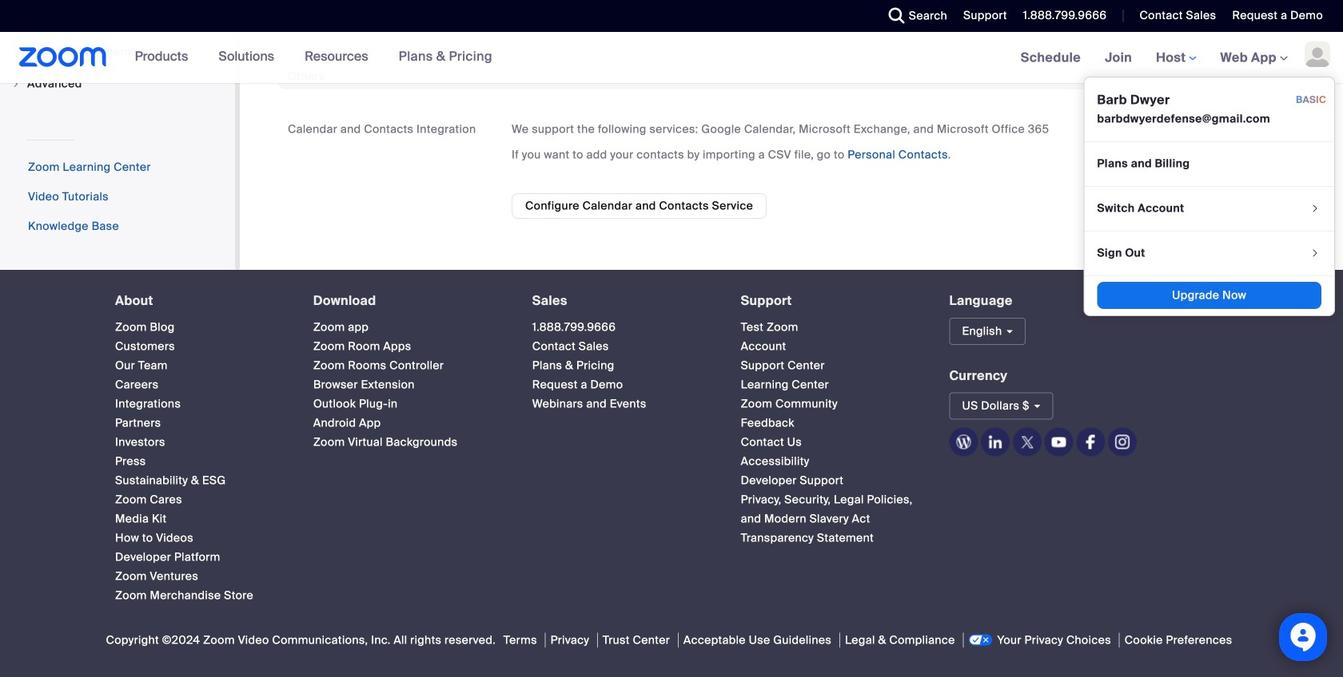 Task type: vqa. For each thing, say whether or not it's contained in the screenshot.
more options for love bomb Image Share icon
no



Task type: locate. For each thing, give the bounding box(es) containing it.
4 heading from the left
[[741, 294, 921, 308]]

banner
[[0, 32, 1343, 317]]

menu
[[1084, 77, 1335, 317]]

zoom logo image
[[19, 47, 107, 67]]

admin menu menu
[[0, 0, 235, 101]]

2 heading from the left
[[313, 294, 503, 308]]

heading
[[115, 294, 284, 308], [313, 294, 503, 308], [532, 294, 712, 308], [741, 294, 921, 308]]

menu item
[[0, 69, 235, 99]]

product information navigation
[[123, 32, 504, 83]]

application
[[512, 0, 1295, 19]]



Task type: describe. For each thing, give the bounding box(es) containing it.
3 heading from the left
[[532, 294, 712, 308]]

1 heading from the left
[[115, 294, 284, 308]]

right image
[[11, 79, 21, 89]]

meetings navigation
[[1009, 32, 1343, 317]]

menu inside meetings navigation
[[1084, 77, 1335, 317]]

profile picture image
[[1305, 42, 1330, 67]]



